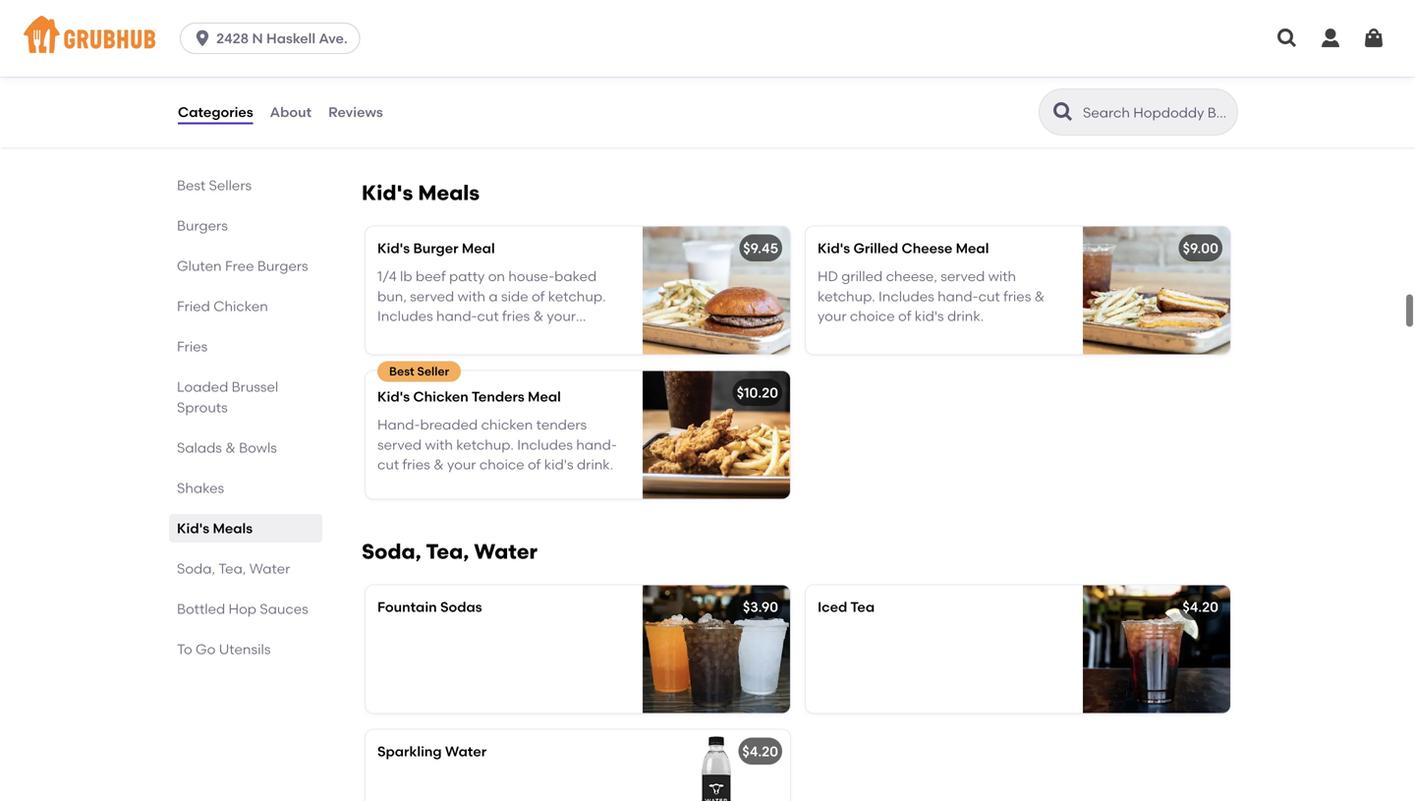 Task type: locate. For each thing, give the bounding box(es) containing it.
fountain sodas image
[[643, 586, 790, 713]]

1 vertical spatial whipped
[[818, 93, 876, 109]]

kid's meals up burger
[[362, 181, 480, 206]]

meal right the cheese at the top of page
[[956, 240, 989, 257]]

drink.
[[948, 308, 984, 325], [475, 328, 512, 344], [577, 456, 614, 473]]

1 vertical spatial best
[[389, 364, 415, 379]]

cream inside classic vanilla shake topped with whipped cream
[[439, 73, 483, 89]]

your inside hd grilled cheese, served with ketchup. includes hand-cut fries & your choice of kid's drink.
[[818, 308, 847, 325]]

hand- down patty
[[437, 308, 477, 325]]

1 horizontal spatial $4.20
[[1183, 599, 1219, 616]]

fried chicken
[[177, 298, 268, 315]]

svg image left svg icon in the right top of the page
[[1276, 27, 1300, 50]]

1 vertical spatial includes
[[377, 308, 433, 325]]

ketchup. inside 1/4 lb beef patty on house-baked bun, served with a side of ketchup. includes hand-cut fries & your choice of kid's drink.
[[548, 288, 606, 305]]

with inside hand-breaded chicken tenders served with ketchup.  includes hand- cut fries & your choice of kid's drink.
[[425, 436, 453, 453]]

0 vertical spatial best
[[177, 177, 206, 194]]

served down hand-
[[377, 436, 422, 453]]

with down patty
[[458, 288, 486, 305]]

a
[[489, 288, 498, 305]]

1 vertical spatial kid's
[[442, 328, 472, 344]]

soda, up fountain
[[362, 539, 421, 564]]

of down house-
[[532, 288, 545, 305]]

your down 'hd'
[[818, 308, 847, 325]]

hand-
[[938, 288, 979, 305], [437, 308, 477, 325], [576, 436, 617, 453]]

kid's burger meal image
[[643, 227, 790, 355]]

kid's
[[915, 308, 944, 325], [442, 328, 472, 344], [544, 456, 574, 473]]

0 horizontal spatial ketchup.
[[456, 436, 514, 453]]

2 horizontal spatial ketchup.
[[818, 288, 876, 305]]

to
[[177, 641, 192, 658]]

hand- inside 1/4 lb beef patty on house-baked bun, served with a side of ketchup. includes hand-cut fries & your choice of kid's drink.
[[437, 308, 477, 325]]

of down cheese,
[[899, 308, 912, 325]]

to go utensils
[[177, 641, 271, 658]]

2428 n haskell ave.
[[216, 30, 348, 47]]

choice inside 1/4 lb beef patty on house-baked bun, served with a side of ketchup. includes hand-cut fries & your choice of kid's drink.
[[377, 328, 423, 344]]

1 vertical spatial fries
[[502, 308, 530, 325]]

salads
[[177, 439, 222, 456]]

1 horizontal spatial fries
[[502, 308, 530, 325]]

0 horizontal spatial topped
[[518, 53, 567, 69]]

drink. inside 1/4 lb beef patty on house-baked bun, served with a side of ketchup. includes hand-cut fries & your choice of kid's drink.
[[475, 328, 512, 344]]

meal
[[462, 240, 495, 257], [956, 240, 989, 257], [528, 389, 561, 405]]

your
[[547, 308, 576, 325], [818, 308, 847, 325], [447, 456, 476, 473]]

with inside hd grilled cheese, served with ketchup. includes hand-cut fries & your choice of kid's drink.
[[989, 268, 1017, 285]]

0 horizontal spatial cream
[[439, 73, 483, 89]]

classic vanilla shake topped with whipped cream button
[[366, 12, 790, 139]]

0 vertical spatial cut
[[979, 288, 1000, 305]]

1 horizontal spatial chicken
[[413, 389, 469, 405]]

1 horizontal spatial drink.
[[577, 456, 614, 473]]

0 horizontal spatial best
[[177, 177, 206, 194]]

go
[[196, 641, 216, 658]]

hand- down tenders
[[576, 436, 617, 453]]

your down breaded
[[447, 456, 476, 473]]

0 horizontal spatial burgers
[[177, 217, 228, 234]]

0 vertical spatial kid's
[[915, 308, 944, 325]]

choice down "chicken"
[[480, 456, 525, 473]]

2 vertical spatial includes
[[517, 436, 573, 453]]

0 vertical spatial includes
[[879, 288, 935, 305]]

topped
[[518, 53, 567, 69], [940, 73, 989, 89]]

kid's inside hand-breaded chicken tenders served with ketchup.  includes hand- cut fries & your choice of kid's drink.
[[544, 456, 574, 473]]

0 horizontal spatial fries
[[403, 456, 430, 473]]

1 vertical spatial chicken
[[413, 389, 469, 405]]

includes down bun,
[[377, 308, 433, 325]]

hand- inside hand-breaded chicken tenders served with ketchup.  includes hand- cut fries & your choice of kid's drink.
[[576, 436, 617, 453]]

includes down tenders
[[517, 436, 573, 453]]

0 vertical spatial burgers
[[177, 217, 228, 234]]

served down beef
[[410, 288, 454, 305]]

cream down vanilla
[[439, 73, 483, 89]]

chicken for kid's
[[413, 389, 469, 405]]

2 horizontal spatial drink.
[[948, 308, 984, 325]]

kid's grilled cheese meal image
[[1083, 227, 1231, 355]]

1 horizontal spatial topped
[[940, 73, 989, 89]]

chicken down free
[[214, 298, 268, 315]]

water up sauces
[[249, 560, 290, 577]]

topped right shake
[[518, 53, 567, 69]]

best
[[177, 177, 206, 194], [389, 364, 415, 379]]

includes down cheese,
[[879, 288, 935, 305]]

choice up best seller
[[377, 328, 423, 344]]

with right sauce,
[[992, 73, 1020, 89]]

iced tea
[[818, 599, 875, 616]]

of
[[532, 288, 545, 305], [899, 308, 912, 325], [426, 328, 439, 344], [528, 456, 541, 473]]

2 horizontal spatial fries
[[1004, 288, 1032, 305]]

kid's for 1/4 lb beef patty on house-baked bun, served with a side of ketchup. includes hand-cut fries & your choice of kid's drink.
[[377, 240, 410, 257]]

svg image
[[1276, 27, 1300, 50], [1363, 27, 1386, 50], [193, 29, 212, 48]]

1 vertical spatial hand-
[[437, 308, 477, 325]]

with right blended
[[979, 53, 1007, 69]]

0 vertical spatial fries
[[1004, 288, 1032, 305]]

ketchup. down "chicken"
[[456, 436, 514, 453]]

fries
[[1004, 288, 1032, 305], [502, 308, 530, 325], [403, 456, 430, 473]]

1 horizontal spatial soda, tea, water
[[362, 539, 538, 564]]

1 horizontal spatial your
[[547, 308, 576, 325]]

baked
[[555, 268, 597, 285]]

1/4 lb beef patty on house-baked bun, served with a side of ketchup. includes hand-cut fries & your choice of kid's drink.
[[377, 268, 606, 344]]

1 horizontal spatial best
[[389, 364, 415, 379]]

$4.20
[[1183, 599, 1219, 616], [743, 743, 779, 760]]

water
[[474, 539, 538, 564], [249, 560, 290, 577], [445, 743, 487, 760]]

ketchup. down the baked
[[548, 288, 606, 305]]

0 horizontal spatial soda, tea, water
[[177, 560, 290, 577]]

2 horizontal spatial meal
[[956, 240, 989, 257]]

0 vertical spatial choice
[[850, 308, 895, 325]]

soda, tea, water up hop on the bottom left
[[177, 560, 290, 577]]

ketchup. down grilled
[[818, 288, 876, 305]]

kid's up hand-
[[377, 389, 410, 405]]

1 horizontal spatial kid's
[[544, 456, 574, 473]]

best sellers
[[177, 177, 252, 194]]

haskell
[[266, 30, 316, 47]]

0 vertical spatial chicken
[[214, 298, 268, 315]]

ketchup. inside hd grilled cheese, served with ketchup. includes hand-cut fries & your choice of kid's drink.
[[818, 288, 876, 305]]

2 vertical spatial served
[[377, 436, 422, 453]]

drink. down the cheese at the top of page
[[948, 308, 984, 325]]

your down the baked
[[547, 308, 576, 325]]

1 horizontal spatial tea,
[[426, 539, 469, 564]]

0 horizontal spatial choice
[[377, 328, 423, 344]]

0 vertical spatial kid's meals
[[362, 181, 480, 206]]

of inside hd grilled cheese, served with ketchup. includes hand-cut fries & your choice of kid's drink.
[[899, 308, 912, 325]]

kid's up seller
[[442, 328, 472, 344]]

gluten free burgers
[[177, 258, 308, 274]]

0 horizontal spatial kid's meals
[[177, 520, 253, 537]]

tea,
[[426, 539, 469, 564], [218, 560, 246, 577]]

burgers
[[177, 217, 228, 234], [257, 258, 308, 274]]

about
[[270, 104, 312, 120]]

2 horizontal spatial includes
[[879, 288, 935, 305]]

1 vertical spatial cream
[[879, 93, 923, 109]]

kid's down tenders
[[544, 456, 574, 473]]

sprouts
[[177, 399, 228, 416]]

on
[[488, 268, 505, 285]]

2 horizontal spatial your
[[818, 308, 847, 325]]

classic
[[377, 53, 425, 69]]

0 vertical spatial $4.20
[[1183, 599, 1219, 616]]

soda, up bottled
[[177, 560, 215, 577]]

2 horizontal spatial hand-
[[938, 288, 979, 305]]

1 vertical spatial cut
[[477, 308, 499, 325]]

bottled
[[177, 601, 225, 617]]

tea, up hop on the bottom left
[[218, 560, 246, 577]]

includes
[[879, 288, 935, 305], [377, 308, 433, 325], [517, 436, 573, 453]]

main navigation navigation
[[0, 0, 1416, 77]]

1 horizontal spatial burgers
[[257, 258, 308, 274]]

meal for hand-breaded chicken tenders served with ketchup.  includes hand- cut fries & your choice of kid's drink.
[[528, 389, 561, 405]]

1 horizontal spatial meal
[[528, 389, 561, 405]]

0 horizontal spatial your
[[447, 456, 476, 473]]

2 vertical spatial choice
[[480, 456, 525, 473]]

choice
[[850, 308, 895, 325], [377, 328, 423, 344], [480, 456, 525, 473]]

2 vertical spatial kid's
[[544, 456, 574, 473]]

drink. down a
[[475, 328, 512, 344]]

0 horizontal spatial drink.
[[475, 328, 512, 344]]

includes inside 1/4 lb beef patty on house-baked bun, served with a side of ketchup. includes hand-cut fries & your choice of kid's drink.
[[377, 308, 433, 325]]

1 vertical spatial burgers
[[257, 258, 308, 274]]

cut
[[979, 288, 1000, 305], [477, 308, 499, 325], [377, 456, 399, 473]]

meals down shakes
[[213, 520, 253, 537]]

0 vertical spatial served
[[941, 268, 985, 285]]

vanilla
[[429, 53, 472, 69]]

meal up patty
[[462, 240, 495, 257]]

chicken
[[214, 298, 268, 315], [413, 389, 469, 405]]

0 horizontal spatial $4.20
[[743, 743, 779, 760]]

1 horizontal spatial ketchup.
[[548, 288, 606, 305]]

1 horizontal spatial cream
[[879, 93, 923, 109]]

house-
[[509, 268, 555, 285]]

1 vertical spatial choice
[[377, 328, 423, 344]]

chicken down seller
[[413, 389, 469, 405]]

2 vertical spatial fries
[[403, 456, 430, 473]]

soda, tea, water
[[362, 539, 538, 564], [177, 560, 290, 577]]

kid's up 'hd'
[[818, 240, 850, 257]]

cut inside 1/4 lb beef patty on house-baked bun, served with a side of ketchup. includes hand-cut fries & your choice of kid's drink.
[[477, 308, 499, 325]]

0 vertical spatial drink.
[[948, 308, 984, 325]]

soda, tea, water up sodas
[[362, 539, 538, 564]]

with right shake
[[570, 53, 598, 69]]

1 horizontal spatial includes
[[517, 436, 573, 453]]

0 vertical spatial hand-
[[938, 288, 979, 305]]

includes inside hand-breaded chicken tenders served with ketchup.  includes hand- cut fries & your choice of kid's drink.
[[517, 436, 573, 453]]

2 vertical spatial hand-
[[576, 436, 617, 453]]

served
[[941, 268, 985, 285], [410, 288, 454, 305], [377, 436, 422, 453]]

iced tea image
[[1083, 586, 1231, 713]]

kid's
[[362, 181, 413, 206], [377, 240, 410, 257], [818, 240, 850, 257], [377, 389, 410, 405], [177, 520, 209, 537]]

burgers right free
[[257, 258, 308, 274]]

cream down sauce,
[[879, 93, 923, 109]]

iced
[[818, 599, 848, 616]]

0 vertical spatial topped
[[518, 53, 567, 69]]

svg image right svg icon in the right top of the page
[[1363, 27, 1386, 50]]

0 horizontal spatial meals
[[213, 520, 253, 537]]

served inside hd grilled cheese, served with ketchup. includes hand-cut fries & your choice of kid's drink.
[[941, 268, 985, 285]]

whipped down strawberry
[[818, 93, 876, 109]]

0 horizontal spatial kid's
[[442, 328, 472, 344]]

choice down grilled
[[850, 308, 895, 325]]

includes inside hd grilled cheese, served with ketchup. includes hand-cut fries & your choice of kid's drink.
[[879, 288, 935, 305]]

with right cheese,
[[989, 268, 1017, 285]]

0 horizontal spatial tea,
[[218, 560, 246, 577]]

hd
[[818, 268, 838, 285]]

kid's up 1/4
[[377, 240, 410, 257]]

sellers
[[209, 177, 252, 194]]

1 horizontal spatial whipped
[[818, 93, 876, 109]]

fries inside hand-breaded chicken tenders served with ketchup.  includes hand- cut fries & your choice of kid's drink.
[[403, 456, 430, 473]]

meal up tenders
[[528, 389, 561, 405]]

kid's meals
[[362, 181, 480, 206], [177, 520, 253, 537]]

2 horizontal spatial kid's
[[915, 308, 944, 325]]

drink. inside hd grilled cheese, served with ketchup. includes hand-cut fries & your choice of kid's drink.
[[948, 308, 984, 325]]

0 horizontal spatial chicken
[[214, 298, 268, 315]]

0 horizontal spatial hand-
[[437, 308, 477, 325]]

best seller
[[389, 364, 449, 379]]

sauce,
[[893, 73, 937, 89]]

served down the cheese at the top of page
[[941, 268, 985, 285]]

of up seller
[[426, 328, 439, 344]]

fountain sodas
[[377, 599, 482, 616]]

burger
[[413, 240, 459, 257]]

2 horizontal spatial cut
[[979, 288, 1000, 305]]

2 vertical spatial drink.
[[577, 456, 614, 473]]

n
[[252, 30, 263, 47]]

with
[[570, 53, 598, 69], [979, 53, 1007, 69], [992, 73, 1020, 89], [989, 268, 1017, 285], [458, 288, 486, 305], [425, 436, 453, 453]]

0 vertical spatial cream
[[439, 73, 483, 89]]

1 vertical spatial served
[[410, 288, 454, 305]]

kid's chicken tenders meal image
[[643, 371, 790, 499]]

topped down blended
[[940, 73, 989, 89]]

kid's meals down shakes
[[177, 520, 253, 537]]

best for best seller
[[389, 364, 415, 379]]

strawberry shake image
[[1083, 12, 1231, 139]]

0 horizontal spatial svg image
[[193, 29, 212, 48]]

1 horizontal spatial cut
[[477, 308, 499, 325]]

1 horizontal spatial meals
[[418, 181, 480, 206]]

$3.90
[[743, 599, 779, 616]]

sauces
[[260, 601, 308, 617]]

0 horizontal spatial cut
[[377, 456, 399, 473]]

burgers up gluten
[[177, 217, 228, 234]]

of down tenders
[[528, 456, 541, 473]]

best left sellers
[[177, 177, 206, 194]]

tea, up sodas
[[426, 539, 469, 564]]

1 horizontal spatial choice
[[480, 456, 525, 473]]

2 vertical spatial cut
[[377, 456, 399, 473]]

& inside hand-breaded chicken tenders served with ketchup.  includes hand- cut fries & your choice of kid's drink.
[[434, 456, 444, 473]]

chicken for fried
[[214, 298, 268, 315]]

1 vertical spatial topped
[[940, 73, 989, 89]]

cream
[[439, 73, 483, 89], [879, 93, 923, 109]]

0 horizontal spatial whipped
[[377, 73, 436, 89]]

1 vertical spatial $4.20
[[743, 743, 779, 760]]

tea
[[851, 599, 875, 616]]

hand-
[[377, 416, 420, 433]]

best left seller
[[389, 364, 415, 379]]

0 horizontal spatial includes
[[377, 308, 433, 325]]

svg image left 2428
[[193, 29, 212, 48]]

whipped inside classic vanilla shake topped with whipped cream
[[377, 73, 436, 89]]

grilled
[[854, 240, 899, 257]]

kid's down cheese,
[[915, 308, 944, 325]]

2 horizontal spatial choice
[[850, 308, 895, 325]]

served inside hand-breaded chicken tenders served with ketchup.  includes hand- cut fries & your choice of kid's drink.
[[377, 436, 422, 453]]

kid's inside 1/4 lb beef patty on house-baked bun, served with a side of ketchup. includes hand-cut fries & your choice of kid's drink.
[[442, 328, 472, 344]]

1 horizontal spatial hand-
[[576, 436, 617, 453]]

hand- down the cheese at the top of page
[[938, 288, 979, 305]]

drink. down tenders
[[577, 456, 614, 473]]

whipped down classic
[[377, 73, 436, 89]]

meal for hd grilled cheese, served with ketchup. includes hand-cut fries & your choice of kid's drink.
[[956, 240, 989, 257]]

fountain
[[377, 599, 437, 616]]

hand-breaded chicken tenders served with ketchup.  includes hand- cut fries & your choice of kid's drink.
[[377, 416, 617, 473]]

$10.20
[[737, 385, 779, 401]]

meals up kid's burger meal
[[418, 181, 480, 206]]

0 vertical spatial whipped
[[377, 73, 436, 89]]

1 vertical spatial drink.
[[475, 328, 512, 344]]

with down breaded
[[425, 436, 453, 453]]

fries inside 1/4 lb beef patty on house-baked bun, served with a side of ketchup. includes hand-cut fries & your choice of kid's drink.
[[502, 308, 530, 325]]

gluten
[[177, 258, 222, 274]]



Task type: describe. For each thing, give the bounding box(es) containing it.
shakes
[[177, 480, 224, 496]]

ave.
[[319, 30, 348, 47]]

search icon image
[[1052, 100, 1075, 124]]

side
[[501, 288, 529, 305]]

hop
[[229, 601, 257, 617]]

strawberry
[[818, 73, 889, 89]]

shake
[[475, 53, 514, 69]]

reviews
[[328, 104, 383, 120]]

& inside hd grilled cheese, served with ketchup. includes hand-cut fries & your choice of kid's drink.
[[1035, 288, 1045, 305]]

kid's down shakes
[[177, 520, 209, 537]]

patty
[[449, 268, 485, 285]]

loaded brussel sprouts
[[177, 378, 278, 416]]

0 vertical spatial meals
[[418, 181, 480, 206]]

vanilla shake image
[[643, 12, 790, 139]]

whipped inside vanilla custard blended with strawberry sauce, topped with whipped cream
[[818, 93, 876, 109]]

1 vertical spatial meals
[[213, 520, 253, 537]]

Search Hopdoddy Burger Bar search field
[[1081, 103, 1232, 122]]

with inside classic vanilla shake topped with whipped cream
[[570, 53, 598, 69]]

kid's burger meal
[[377, 240, 495, 257]]

$9.45
[[743, 240, 779, 257]]

about button
[[269, 77, 313, 147]]

bun,
[[377, 288, 407, 305]]

sodas
[[440, 599, 482, 616]]

0 horizontal spatial soda,
[[177, 560, 215, 577]]

hd grilled cheese, served with ketchup. includes hand-cut fries & your choice of kid's drink.
[[818, 268, 1045, 325]]

1/4
[[377, 268, 397, 285]]

utensils
[[219, 641, 271, 658]]

drink. inside hand-breaded chicken tenders served with ketchup.  includes hand- cut fries & your choice of kid's drink.
[[577, 456, 614, 473]]

water up sodas
[[474, 539, 538, 564]]

kid's grilled cheese meal
[[818, 240, 989, 257]]

of inside hand-breaded chicken tenders served with ketchup.  includes hand- cut fries & your choice of kid's drink.
[[528, 456, 541, 473]]

chicken
[[481, 416, 533, 433]]

1 horizontal spatial svg image
[[1276, 27, 1300, 50]]

vanilla
[[818, 53, 863, 69]]

reviews button
[[327, 77, 384, 147]]

vanilla custard blended with strawberry sauce, topped with whipped cream button
[[806, 12, 1231, 139]]

hand- inside hd grilled cheese, served with ketchup. includes hand-cut fries & your choice of kid's drink.
[[938, 288, 979, 305]]

categories button
[[177, 77, 254, 147]]

kid's for hd grilled cheese, served with ketchup. includes hand-cut fries & your choice of kid's drink.
[[818, 240, 850, 257]]

sparkling water
[[377, 743, 487, 760]]

cheese,
[[886, 268, 938, 285]]

tenders
[[472, 389, 525, 405]]

topped inside classic vanilla shake topped with whipped cream
[[518, 53, 567, 69]]

brussel
[[232, 378, 278, 395]]

fried
[[177, 298, 210, 315]]

topped inside vanilla custard blended with strawberry sauce, topped with whipped cream
[[940, 73, 989, 89]]

classic vanilla shake topped with whipped cream
[[377, 53, 598, 89]]

water right sparkling
[[445, 743, 487, 760]]

1 horizontal spatial soda,
[[362, 539, 421, 564]]

sparkling
[[377, 743, 442, 760]]

1 horizontal spatial kid's meals
[[362, 181, 480, 206]]

2428 n haskell ave. button
[[180, 23, 368, 54]]

choice inside hd grilled cheese, served with ketchup. includes hand-cut fries & your choice of kid's drink.
[[850, 308, 895, 325]]

bowls
[[239, 439, 277, 456]]

served inside 1/4 lb beef patty on house-baked bun, served with a side of ketchup. includes hand-cut fries & your choice of kid's drink.
[[410, 288, 454, 305]]

kid's chicken tenders meal
[[377, 389, 561, 405]]

lb
[[400, 268, 412, 285]]

2428
[[216, 30, 249, 47]]

your inside 1/4 lb beef patty on house-baked bun, served with a side of ketchup. includes hand-cut fries & your choice of kid's drink.
[[547, 308, 576, 325]]

breaded
[[420, 416, 478, 433]]

kid's for hand-breaded chicken tenders served with ketchup.  includes hand- cut fries & your choice of kid's drink.
[[377, 389, 410, 405]]

beef
[[416, 268, 446, 285]]

blended
[[920, 53, 976, 69]]

cream inside vanilla custard blended with strawberry sauce, topped with whipped cream
[[879, 93, 923, 109]]

sparkling water image
[[643, 730, 790, 801]]

kid's inside hd grilled cheese, served with ketchup. includes hand-cut fries & your choice of kid's drink.
[[915, 308, 944, 325]]

fries inside hd grilled cheese, served with ketchup. includes hand-cut fries & your choice of kid's drink.
[[1004, 288, 1032, 305]]

& inside 1/4 lb beef patty on house-baked bun, served with a side of ketchup. includes hand-cut fries & your choice of kid's drink.
[[533, 308, 544, 325]]

custard
[[866, 53, 917, 69]]

svg image
[[1319, 27, 1343, 50]]

grilled
[[842, 268, 883, 285]]

with inside 1/4 lb beef patty on house-baked bun, served with a side of ketchup. includes hand-cut fries & your choice of kid's drink.
[[458, 288, 486, 305]]

cut inside hand-breaded chicken tenders served with ketchup.  includes hand- cut fries & your choice of kid's drink.
[[377, 456, 399, 473]]

1 vertical spatial kid's meals
[[177, 520, 253, 537]]

best for best sellers
[[177, 177, 206, 194]]

$4.20 for iced tea
[[1183, 599, 1219, 616]]

choice inside hand-breaded chicken tenders served with ketchup.  includes hand- cut fries & your choice of kid's drink.
[[480, 456, 525, 473]]

seller
[[417, 364, 449, 379]]

tenders
[[536, 416, 587, 433]]

cheese
[[902, 240, 953, 257]]

$4.20 for sparkling water
[[743, 743, 779, 760]]

cut inside hd grilled cheese, served with ketchup. includes hand-cut fries & your choice of kid's drink.
[[979, 288, 1000, 305]]

salads & bowls
[[177, 439, 277, 456]]

kid's up kid's burger meal
[[362, 181, 413, 206]]

loaded
[[177, 378, 228, 395]]

bottled hop sauces
[[177, 601, 308, 617]]

categories
[[178, 104, 253, 120]]

fries
[[177, 338, 208, 355]]

vanilla custard blended with strawberry sauce, topped with whipped cream
[[818, 53, 1020, 109]]

ketchup. inside hand-breaded chicken tenders served with ketchup.  includes hand- cut fries & your choice of kid's drink.
[[456, 436, 514, 453]]

$9.00
[[1183, 240, 1219, 257]]

0 horizontal spatial meal
[[462, 240, 495, 257]]

svg image inside 2428 n haskell ave. button
[[193, 29, 212, 48]]

free
[[225, 258, 254, 274]]

your inside hand-breaded chicken tenders served with ketchup.  includes hand- cut fries & your choice of kid's drink.
[[447, 456, 476, 473]]

2 horizontal spatial svg image
[[1363, 27, 1386, 50]]



Task type: vqa. For each thing, say whether or not it's contained in the screenshot.
includes within the 1/4 Lb Beef Patty On House-Baked Bun, Served With A Side Of Ketchup. Includes Hand-Cut Fries & Your Choice Of Kid'S Drink.
yes



